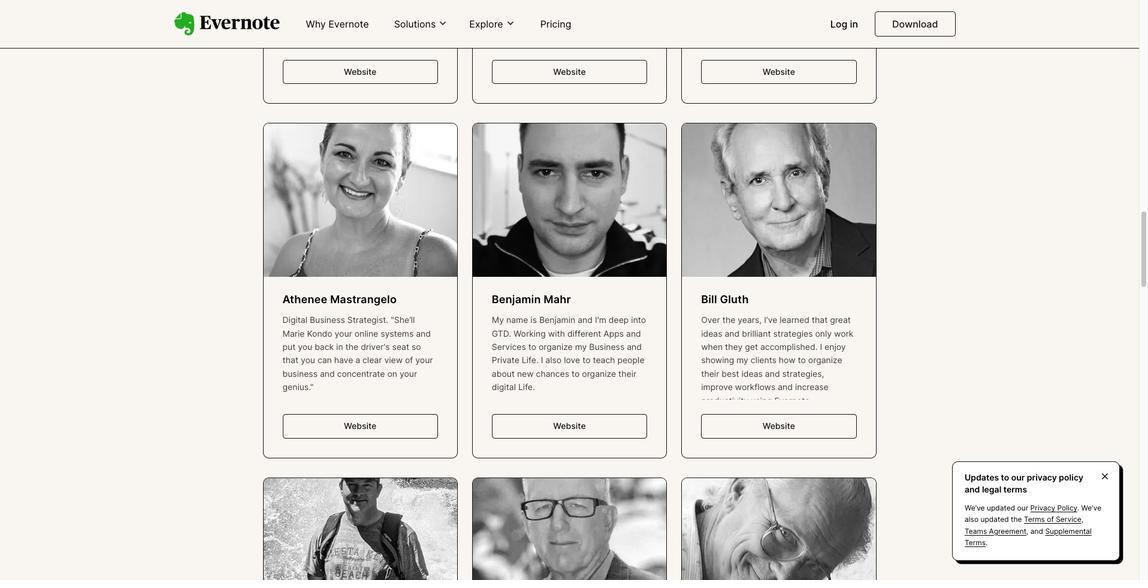 Task type: describe. For each thing, give the bounding box(es) containing it.
business inside digital business strategist. "she'll marie kondo your online systems and put you back in the driver's seat so that you can have a clear view of your business and concentrate on your genius."
[[310, 315, 345, 325]]

why evernote
[[306, 18, 369, 30]]

digital business strategist. "she'll marie kondo your online systems and put you back in the driver's seat so that you can have a clear view of your business and concentrate on your genius."
[[283, 315, 433, 392]]

0 vertical spatial organize
[[539, 342, 573, 352]]

teams agreement link
[[965, 527, 1027, 536]]

1 we've from the left
[[965, 504, 986, 513]]

strategies
[[774, 328, 813, 339]]

terms
[[1004, 484, 1028, 494]]

of inside terms of service , teams agreement , and
[[1048, 515, 1055, 524]]

and up "different"
[[578, 315, 593, 325]]

i've
[[765, 315, 778, 325]]

log in
[[831, 18, 859, 30]]

. for .
[[986, 538, 988, 547]]

have
[[334, 355, 353, 365]]

how
[[779, 355, 796, 365]]

i inside 'my name is benjamin and i'm deep into gtd. working with different apps and services to organize my business and private life. i also love to teach people about new chances to organize their digital life.'
[[541, 355, 543, 365]]

with
[[549, 328, 565, 339]]

learned
[[780, 315, 810, 325]]

work
[[835, 328, 854, 339]]

productivity
[[702, 396, 749, 406]]

different
[[568, 328, 602, 339]]

clear
[[363, 355, 382, 365]]

mastrangelo
[[330, 293, 397, 306]]

showing
[[702, 355, 735, 365]]

download
[[893, 18, 939, 30]]

evernote
[[329, 18, 369, 30]]

we've updated our privacy policy
[[965, 504, 1078, 513]]

love
[[564, 355, 581, 365]]

increase
[[796, 382, 829, 392]]

great
[[831, 315, 851, 325]]

updated inside . we've also updated the
[[981, 515, 1010, 524]]

privacy policy link
[[1031, 504, 1078, 513]]

also inside 'my name is benjamin and i'm deep into gtd. working with different apps and services to organize my business and private life. i also love to teach people about new chances to organize their digital life.'
[[546, 355, 562, 365]]

terms inside terms of service , teams agreement , and
[[1025, 515, 1046, 524]]

on
[[388, 369, 398, 379]]

download link
[[876, 11, 956, 37]]

concentrate
[[337, 369, 385, 379]]

strategist.
[[348, 315, 389, 325]]

clients
[[751, 355, 777, 365]]

brilliant
[[742, 328, 771, 339]]

view
[[385, 355, 403, 365]]

that inside digital business strategist. "she'll marie kondo your online systems and put you back in the driver's seat so that you can have a clear view of your business and concentrate on your genius."
[[283, 355, 299, 365]]

get
[[745, 342, 759, 352]]

online
[[355, 328, 379, 339]]

the inside . we've also updated the
[[1012, 515, 1023, 524]]

log in link
[[824, 13, 866, 36]]

years,
[[738, 315, 762, 325]]

policy
[[1060, 473, 1084, 483]]

about
[[492, 369, 515, 379]]

to inside over the years, i've learned that great ideas and brilliant strategies only work when they get accomplished. i enjoy showing my clients how to organize their best ideas and strategies, improve workflows and increase productivity using evernote.
[[798, 355, 806, 365]]

their inside over the years, i've learned that great ideas and brilliant strategies only work when they get accomplished. i enjoy showing my clients how to organize their best ideas and strategies, improve workflows and increase productivity using evernote.
[[702, 369, 720, 379]]

teams
[[965, 527, 988, 536]]

supplemental
[[1046, 527, 1092, 536]]

over
[[702, 315, 721, 325]]

mahr
[[544, 293, 571, 306]]

bill gluth
[[702, 293, 749, 306]]

pricing
[[541, 18, 572, 30]]

explore button
[[466, 17, 519, 31]]

gtd.
[[492, 328, 512, 339]]

a
[[356, 355, 360, 365]]

best
[[722, 369, 740, 379]]

improve
[[702, 382, 733, 392]]

athenee mastrangelo
[[283, 293, 397, 306]]

legal
[[983, 484, 1002, 494]]

0 horizontal spatial ,
[[1027, 527, 1029, 536]]

back
[[315, 342, 334, 352]]

i'm
[[595, 315, 607, 325]]

new
[[517, 369, 534, 379]]

people
[[618, 355, 645, 365]]

1 horizontal spatial ideas
[[742, 369, 763, 379]]

terms of service , teams agreement , and
[[965, 515, 1084, 536]]

1 vertical spatial your
[[416, 355, 433, 365]]

business inside 'my name is benjamin and i'm deep into gtd. working with different apps and services to organize my business and private life. i also love to teach people about new chances to organize their digital life.'
[[590, 342, 625, 352]]

is
[[531, 315, 537, 325]]

benjamin mahr
[[492, 293, 571, 306]]

policy
[[1058, 504, 1078, 513]]

accomplished.
[[761, 342, 818, 352]]

0 vertical spatial life.
[[522, 355, 539, 365]]

business
[[283, 369, 318, 379]]

terms inside supplemental terms
[[965, 538, 986, 547]]

to inside updates to our privacy policy and legal terms
[[1002, 473, 1010, 483]]

evernote logo image
[[174, 12, 280, 36]]



Task type: locate. For each thing, give the bounding box(es) containing it.
0 horizontal spatial the
[[346, 342, 359, 352]]

log
[[831, 18, 848, 30]]

1 horizontal spatial organize
[[582, 369, 616, 379]]

. for . we've also updated the
[[1078, 504, 1080, 513]]

and up evernote.
[[778, 382, 793, 392]]

business up teach on the bottom of page
[[590, 342, 625, 352]]

. down "teams agreement" link
[[986, 538, 988, 547]]

your right on
[[400, 369, 417, 379]]

our up terms of service , teams agreement , and
[[1018, 504, 1029, 513]]

0 vertical spatial our
[[1012, 473, 1026, 483]]

and down into
[[627, 328, 641, 339]]

digital
[[283, 315, 308, 325]]

workflows
[[736, 382, 776, 392]]

of down the privacy policy link at right bottom
[[1048, 515, 1055, 524]]

the up the a
[[346, 342, 359, 352]]

the down we've updated our privacy policy
[[1012, 515, 1023, 524]]

in right log on the right
[[851, 18, 859, 30]]

digital
[[492, 382, 516, 392]]

. we've also updated the
[[965, 504, 1102, 524]]

0 vertical spatial business
[[310, 315, 345, 325]]

you
[[298, 342, 313, 352], [301, 355, 315, 365]]

supplemental terms
[[965, 527, 1092, 547]]

0 vertical spatial .
[[1078, 504, 1080, 513]]

life.
[[522, 355, 539, 365], [519, 382, 535, 392]]

1 vertical spatial of
[[1048, 515, 1055, 524]]

my down "different"
[[575, 342, 587, 352]]

their inside 'my name is benjamin and i'm deep into gtd. working with different apps and services to organize my business and private life. i also love to teach people about new chances to organize their digital life.'
[[619, 369, 637, 379]]

terms down privacy
[[1025, 515, 1046, 524]]

solutions button
[[391, 17, 452, 31]]

and down "updates"
[[965, 484, 981, 494]]

1 horizontal spatial in
[[851, 18, 859, 30]]

i inside over the years, i've learned that great ideas and brilliant strategies only work when they get accomplished. i enjoy showing my clients how to organize their best ideas and strategies, improve workflows and increase productivity using evernote.
[[821, 342, 823, 352]]

to right love
[[583, 355, 591, 365]]

our for privacy
[[1012, 473, 1026, 483]]

1 horizontal spatial business
[[590, 342, 625, 352]]

0 vertical spatial that
[[812, 315, 828, 325]]

0 vertical spatial the
[[723, 315, 736, 325]]

updated
[[988, 504, 1016, 513], [981, 515, 1010, 524]]

0 horizontal spatial .
[[986, 538, 988, 547]]

0 vertical spatial ideas
[[702, 328, 723, 339]]

of
[[405, 355, 413, 365], [1048, 515, 1055, 524]]

why
[[306, 18, 326, 30]]

working
[[514, 328, 546, 339]]

my name is benjamin and i'm deep into gtd. working with different apps and services to organize my business and private life. i also love to teach people about new chances to organize their digital life.
[[492, 315, 647, 392]]

i down the only
[[821, 342, 823, 352]]

updated up "teams agreement" link
[[981, 515, 1010, 524]]

organize down teach on the bottom of page
[[582, 369, 616, 379]]

we've up teams
[[965, 504, 986, 513]]

1 horizontal spatial ,
[[1082, 515, 1084, 524]]

we've inside . we've also updated the
[[1082, 504, 1102, 513]]

1 vertical spatial also
[[965, 515, 979, 524]]

systems
[[381, 328, 414, 339]]

the right over
[[723, 315, 736, 325]]

my down they
[[737, 355, 749, 365]]

driver's
[[361, 342, 390, 352]]

my inside 'my name is benjamin and i'm deep into gtd. working with different apps and services to organize my business and private life. i also love to teach people about new chances to organize their digital life.'
[[575, 342, 587, 352]]

, down . we've also updated the
[[1027, 527, 1029, 536]]

that up the only
[[812, 315, 828, 325]]

deep
[[609, 315, 629, 325]]

1 horizontal spatial their
[[702, 369, 720, 379]]

and up people
[[627, 342, 642, 352]]

0 horizontal spatial terms
[[965, 538, 986, 547]]

life. up new
[[522, 355, 539, 365]]

the inside digital business strategist. "she'll marie kondo your online systems and put you back in the driver's seat so that you can have a clear view of your business and concentrate on your genius."
[[346, 342, 359, 352]]

of down so
[[405, 355, 413, 365]]

website
[[344, 67, 377, 77], [554, 67, 586, 77], [763, 67, 796, 77], [344, 421, 377, 431], [554, 421, 586, 431], [763, 421, 796, 431]]

put
[[283, 342, 296, 352]]

they
[[726, 342, 743, 352]]

1 vertical spatial our
[[1018, 504, 1029, 513]]

1 vertical spatial organize
[[809, 355, 843, 365]]

0 vertical spatial i
[[821, 342, 823, 352]]

1 horizontal spatial my
[[737, 355, 749, 365]]

to up strategies,
[[798, 355, 806, 365]]

0 horizontal spatial business
[[310, 315, 345, 325]]

we've right policy
[[1082, 504, 1102, 513]]

2 horizontal spatial organize
[[809, 355, 843, 365]]

.
[[1078, 504, 1080, 513], [986, 538, 988, 547]]

1 vertical spatial updated
[[981, 515, 1010, 524]]

2 their from the left
[[702, 369, 720, 379]]

organize
[[539, 342, 573, 352], [809, 355, 843, 365], [582, 369, 616, 379]]

your down so
[[416, 355, 433, 365]]

enjoy
[[825, 342, 846, 352]]

when
[[702, 342, 723, 352]]

0 vertical spatial you
[[298, 342, 313, 352]]

organize inside over the years, i've learned that great ideas and brilliant strategies only work when they get accomplished. i enjoy showing my clients how to organize their best ideas and strategies, improve workflows and increase productivity using evernote.
[[809, 355, 843, 365]]

kondo
[[307, 328, 333, 339]]

1 horizontal spatial of
[[1048, 515, 1055, 524]]

0 horizontal spatial we've
[[965, 504, 986, 513]]

0 horizontal spatial organize
[[539, 342, 573, 352]]

and up so
[[416, 328, 431, 339]]

also
[[546, 355, 562, 365], [965, 515, 979, 524]]

1 vertical spatial you
[[301, 355, 315, 365]]

also up teams
[[965, 515, 979, 524]]

in up have
[[336, 342, 343, 352]]

i up chances
[[541, 355, 543, 365]]

also up chances
[[546, 355, 562, 365]]

and down clients
[[766, 369, 780, 379]]

2 we've from the left
[[1082, 504, 1102, 513]]

1 horizontal spatial i
[[821, 342, 823, 352]]

services
[[492, 342, 526, 352]]

our
[[1012, 473, 1026, 483], [1018, 504, 1029, 513]]

privacy
[[1031, 504, 1056, 513]]

gluth
[[720, 293, 749, 306]]

1 vertical spatial that
[[283, 355, 299, 365]]

2 horizontal spatial the
[[1012, 515, 1023, 524]]

apps
[[604, 328, 624, 339]]

0 horizontal spatial also
[[546, 355, 562, 365]]

2 vertical spatial organize
[[582, 369, 616, 379]]

to down working
[[529, 342, 537, 352]]

that down put on the bottom left of page
[[283, 355, 299, 365]]

. inside . we've also updated the
[[1078, 504, 1080, 513]]

0 vertical spatial benjamin
[[492, 293, 541, 306]]

service
[[1057, 515, 1082, 524]]

can
[[318, 355, 332, 365]]

life. down new
[[519, 382, 535, 392]]

and down . we've also updated the
[[1031, 527, 1044, 536]]

using
[[751, 396, 773, 406]]

. up service in the bottom right of the page
[[1078, 504, 1080, 513]]

1 vertical spatial my
[[737, 355, 749, 365]]

evernote.
[[775, 396, 813, 406]]

1 their from the left
[[619, 369, 637, 379]]

1 horizontal spatial the
[[723, 315, 736, 325]]

pricing link
[[533, 13, 579, 36]]

private
[[492, 355, 520, 365]]

into
[[632, 315, 647, 325]]

0 vertical spatial terms
[[1025, 515, 1046, 524]]

website link
[[283, 60, 438, 84], [492, 60, 648, 84], [702, 60, 857, 84], [283, 414, 438, 439], [492, 414, 648, 439], [702, 414, 857, 439]]

1 vertical spatial terms
[[965, 538, 986, 547]]

0 horizontal spatial in
[[336, 342, 343, 352]]

why evernote link
[[299, 13, 376, 36]]

terms of service link
[[1025, 515, 1082, 524]]

updates to our privacy policy and legal terms
[[965, 473, 1084, 494]]

athenee
[[283, 293, 328, 306]]

chances
[[536, 369, 570, 379]]

over the years, i've learned that great ideas and brilliant strategies only work when they get accomplished. i enjoy showing my clients how to organize their best ideas and strategies, improve workflows and increase productivity using evernote.
[[702, 315, 854, 406]]

only
[[816, 328, 832, 339]]

solutions
[[394, 18, 436, 30]]

and up they
[[725, 328, 740, 339]]

my
[[492, 315, 504, 325]]

our inside updates to our privacy policy and legal terms
[[1012, 473, 1026, 483]]

benjamin up name
[[492, 293, 541, 306]]

name
[[507, 315, 529, 325]]

0 vertical spatial of
[[405, 355, 413, 365]]

0 horizontal spatial of
[[405, 355, 413, 365]]

you right put on the bottom left of page
[[298, 342, 313, 352]]

0 vertical spatial updated
[[988, 504, 1016, 513]]

terms
[[1025, 515, 1046, 524], [965, 538, 986, 547]]

1 horizontal spatial .
[[1078, 504, 1080, 513]]

2 vertical spatial your
[[400, 369, 417, 379]]

ideas up workflows at the bottom of page
[[742, 369, 763, 379]]

1 vertical spatial business
[[590, 342, 625, 352]]

0 vertical spatial also
[[546, 355, 562, 365]]

my inside over the years, i've learned that great ideas and brilliant strategies only work when they get accomplished. i enjoy showing my clients how to organize their best ideas and strategies, improve workflows and increase productivity using evernote.
[[737, 355, 749, 365]]

1 horizontal spatial we've
[[1082, 504, 1102, 513]]

benjamin inside 'my name is benjamin and i'm deep into gtd. working with different apps and services to organize my business and private life. i also love to teach people about new chances to organize their digital life.'
[[540, 315, 576, 325]]

so
[[412, 342, 421, 352]]

your left online
[[335, 328, 352, 339]]

1 vertical spatial i
[[541, 355, 543, 365]]

our for privacy
[[1018, 504, 1029, 513]]

organize down enjoy
[[809, 355, 843, 365]]

my
[[575, 342, 587, 352], [737, 355, 749, 365]]

0 vertical spatial my
[[575, 342, 587, 352]]

and down can
[[320, 369, 335, 379]]

to up the terms
[[1002, 473, 1010, 483]]

of inside digital business strategist. "she'll marie kondo your online systems and put you back in the driver's seat so that you can have a clear view of your business and concentrate on your genius."
[[405, 355, 413, 365]]

in inside digital business strategist. "she'll marie kondo your online systems and put you back in the driver's seat so that you can have a clear view of your business and concentrate on your genius."
[[336, 342, 343, 352]]

seat
[[393, 342, 410, 352]]

genius."
[[283, 382, 314, 392]]

1 vertical spatial ,
[[1027, 527, 1029, 536]]

1 horizontal spatial that
[[812, 315, 828, 325]]

1 vertical spatial ideas
[[742, 369, 763, 379]]

privacy
[[1028, 473, 1058, 483]]

marie
[[283, 328, 305, 339]]

their down people
[[619, 369, 637, 379]]

benjamin up with
[[540, 315, 576, 325]]

their up improve
[[702, 369, 720, 379]]

explore
[[470, 18, 503, 30]]

we've
[[965, 504, 986, 513], [1082, 504, 1102, 513]]

i
[[821, 342, 823, 352], [541, 355, 543, 365]]

organize down with
[[539, 342, 573, 352]]

1 vertical spatial .
[[986, 538, 988, 547]]

ideas up "when"
[[702, 328, 723, 339]]

strategies,
[[783, 369, 825, 379]]

our up the terms
[[1012, 473, 1026, 483]]

2 vertical spatial the
[[1012, 515, 1023, 524]]

1 horizontal spatial terms
[[1025, 515, 1046, 524]]

0 vertical spatial in
[[851, 18, 859, 30]]

business up kondo
[[310, 315, 345, 325]]

1 horizontal spatial also
[[965, 515, 979, 524]]

and
[[578, 315, 593, 325], [416, 328, 431, 339], [627, 328, 641, 339], [725, 328, 740, 339], [627, 342, 642, 352], [320, 369, 335, 379], [766, 369, 780, 379], [778, 382, 793, 392], [965, 484, 981, 494], [1031, 527, 1044, 536]]

1 vertical spatial in
[[336, 342, 343, 352]]

0 horizontal spatial their
[[619, 369, 637, 379]]

the inside over the years, i've learned that great ideas and brilliant strategies only work when they get accomplished. i enjoy showing my clients how to organize their best ideas and strategies, improve workflows and increase productivity using evernote.
[[723, 315, 736, 325]]

and inside updates to our privacy policy and legal terms
[[965, 484, 981, 494]]

to
[[529, 342, 537, 352], [583, 355, 591, 365], [798, 355, 806, 365], [572, 369, 580, 379], [1002, 473, 1010, 483]]

updated down legal
[[988, 504, 1016, 513]]

1 vertical spatial life.
[[519, 382, 535, 392]]

in
[[851, 18, 859, 30], [336, 342, 343, 352]]

also inside . we've also updated the
[[965, 515, 979, 524]]

0 vertical spatial ,
[[1082, 515, 1084, 524]]

0 horizontal spatial ideas
[[702, 328, 723, 339]]

1 vertical spatial benjamin
[[540, 315, 576, 325]]

supplemental terms link
[[965, 527, 1092, 547]]

1 vertical spatial the
[[346, 342, 359, 352]]

to down love
[[572, 369, 580, 379]]

0 horizontal spatial i
[[541, 355, 543, 365]]

0 vertical spatial your
[[335, 328, 352, 339]]

that
[[812, 315, 828, 325], [283, 355, 299, 365]]

0 horizontal spatial my
[[575, 342, 587, 352]]

you up business
[[301, 355, 315, 365]]

0 horizontal spatial that
[[283, 355, 299, 365]]

terms down teams
[[965, 538, 986, 547]]

and inside terms of service , teams agreement , and
[[1031, 527, 1044, 536]]

, up the supplemental
[[1082, 515, 1084, 524]]

that inside over the years, i've learned that great ideas and brilliant strategies only work when they get accomplished. i enjoy showing my clients how to organize their best ideas and strategies, improve workflows and increase productivity using evernote.
[[812, 315, 828, 325]]



Task type: vqa. For each thing, say whether or not it's contained in the screenshot.
the leftmost the
yes



